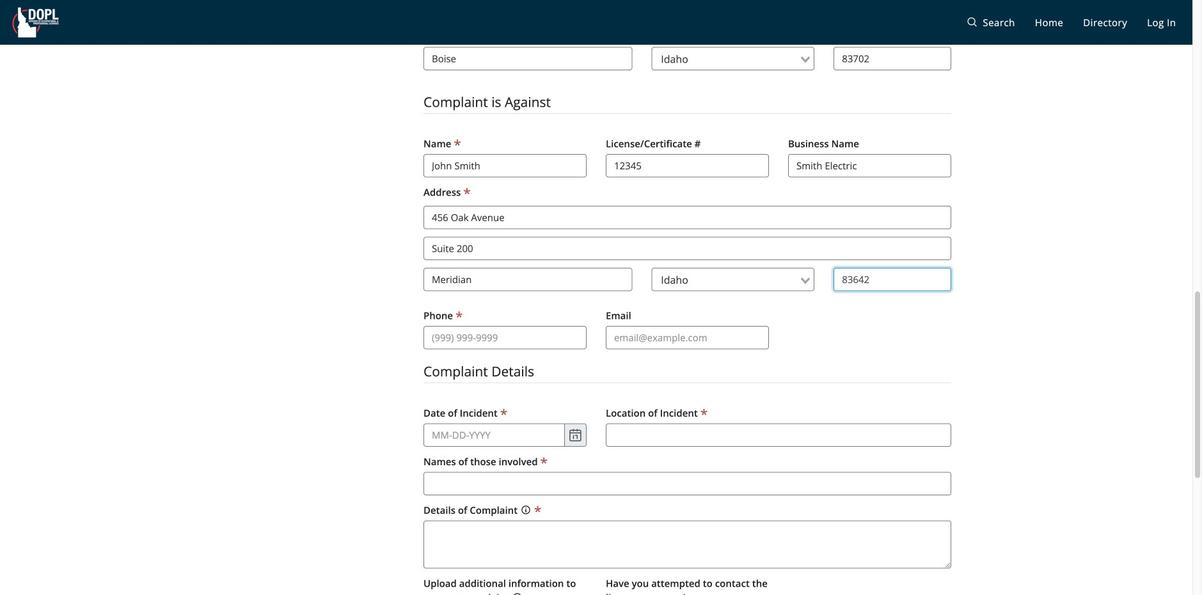 Task type: vqa. For each thing, say whether or not it's contained in the screenshot.
City text box
yes



Task type: locate. For each thing, give the bounding box(es) containing it.
info image
[[522, 505, 531, 517]]

city text field for address line 2 text box
[[424, 268, 633, 292]]

0 vertical spatial address line 1 text field
[[424, 0, 952, 8]]

search for option field for zip text box
[[652, 47, 815, 70]]

email@example.com email field
[[606, 326, 769, 350]]

None text field
[[424, 154, 587, 178], [606, 154, 769, 178], [424, 154, 587, 178], [606, 154, 769, 178]]

address line 1 text field up address line 2 text box
[[424, 206, 952, 229]]

1 vertical spatial address line 1 text field
[[424, 206, 952, 229]]

None text field
[[789, 154, 952, 178], [606, 424, 952, 448], [424, 473, 952, 496], [424, 522, 952, 570], [789, 154, 952, 178], [606, 424, 952, 448], [424, 473, 952, 496], [424, 522, 952, 570]]

2 address line 1 text field from the top
[[424, 206, 952, 229]]

0 vertical spatial city text field
[[424, 47, 633, 70]]

1 search for option field from the top
[[652, 47, 815, 70]]

City text field
[[424, 47, 633, 70], [424, 268, 633, 292]]

address line 1 text field for zip text box
[[424, 0, 952, 8]]

Address Line 2 text field
[[424, 237, 952, 261]]

0 vertical spatial search for option field
[[652, 47, 815, 70]]

address line 1 text field up address line 2 text field
[[424, 0, 952, 8]]

location of incident element
[[606, 407, 708, 421]]

Address Line 2 text field
[[424, 16, 952, 39]]

None search field
[[654, 48, 798, 70]]

None search field
[[654, 269, 798, 291]]

date of incident element
[[424, 407, 508, 421]]

Address Line 1 text field
[[424, 0, 952, 8], [424, 206, 952, 229]]

search for option field down address line 2 text field
[[652, 47, 815, 70]]

2 search for option field from the top
[[652, 268, 815, 292]]

1 address line 1 text field from the top
[[424, 0, 952, 8]]

1 vertical spatial search for option field
[[652, 268, 815, 292]]

2 city text field from the top
[[424, 268, 633, 292]]

1 city text field from the top
[[424, 47, 633, 70]]

Search for option field
[[652, 47, 815, 70], [652, 268, 815, 292]]

address line 1 text field for zip text field
[[424, 206, 952, 229]]

1 vertical spatial city text field
[[424, 268, 633, 292]]

MM-DD-YYYY text field
[[424, 424, 565, 448]]

names of those involved element
[[424, 455, 548, 470]]

search for option field down address line 2 text box
[[652, 268, 815, 292]]



Task type: describe. For each thing, give the bounding box(es) containing it.
city text field for address line 2 text field
[[424, 47, 633, 70]]

info image
[[513, 593, 522, 596]]

(999) 999-9999 telephone field
[[424, 326, 587, 350]]

search image
[[968, 16, 978, 29]]

email element
[[606, 309, 632, 323]]

license/certificate # element
[[606, 137, 701, 151]]

name element
[[424, 137, 461, 151]]

Zip text field
[[834, 47, 952, 70]]

none search field inside the search for option field
[[654, 48, 798, 70]]

Zip text field
[[834, 268, 952, 292]]

search for option field for zip text field
[[652, 268, 815, 292]]

phone element
[[424, 309, 463, 323]]

business name element
[[789, 137, 860, 151]]



